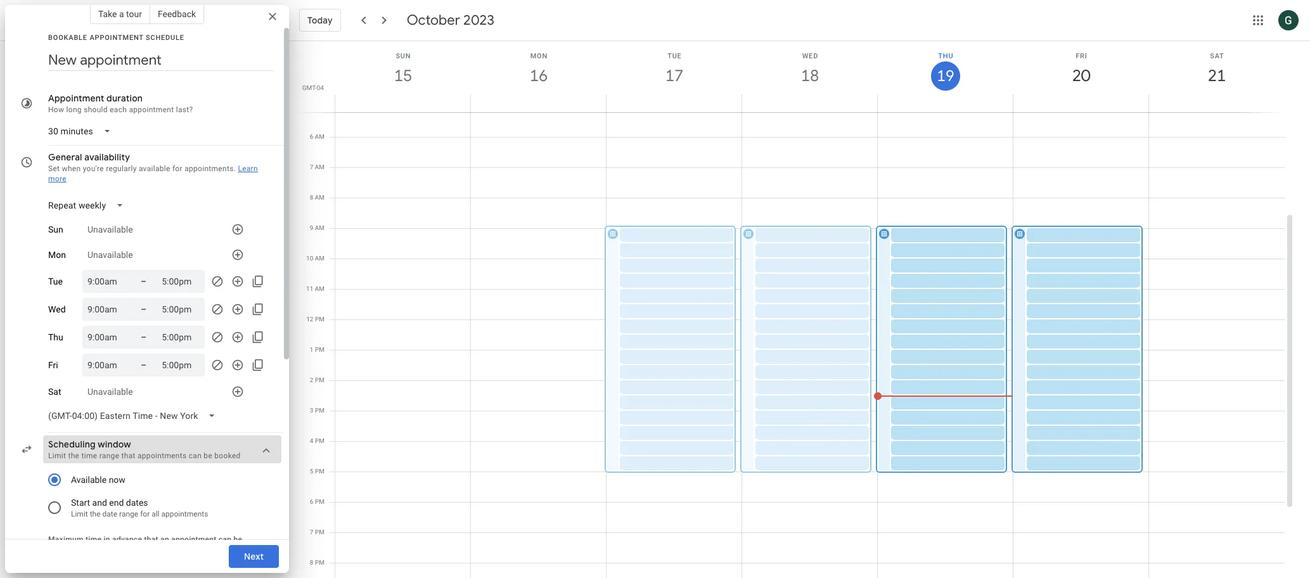Task type: vqa. For each thing, say whether or not it's contained in the screenshot.


Task type: locate. For each thing, give the bounding box(es) containing it.
1 vertical spatial tue
[[48, 276, 63, 287]]

1 unavailable from the top
[[87, 224, 133, 235]]

range down window
[[99, 451, 119, 460]]

mon
[[530, 52, 548, 60], [48, 250, 66, 260]]

pm
[[315, 316, 325, 323], [315, 346, 325, 353], [315, 377, 325, 384], [315, 407, 325, 414], [315, 437, 325, 444], [315, 468, 325, 475], [315, 498, 325, 505], [315, 529, 325, 536], [315, 559, 325, 566]]

scheduling window limit the time range that appointments can be booked
[[48, 439, 241, 460]]

time inside scheduling window limit the time range that appointments can be booked
[[81, 451, 97, 460]]

6 up 7 am
[[310, 133, 313, 140]]

range inside scheduling window limit the time range that appointments can be booked
[[99, 451, 119, 460]]

appointments right all
[[161, 510, 208, 519]]

1 horizontal spatial that
[[144, 535, 158, 544]]

9 pm from the top
[[315, 559, 325, 566]]

1 8 from the top
[[310, 194, 313, 201]]

0 horizontal spatial sun
[[48, 224, 63, 235]]

time
[[81, 451, 97, 460], [86, 535, 102, 544]]

7 down 6 am
[[310, 164, 313, 171]]

tue up 17
[[668, 52, 682, 60]]

1 vertical spatial be
[[234, 535, 242, 544]]

7
[[310, 164, 313, 171], [310, 529, 314, 536]]

for
[[172, 164, 183, 173], [140, 510, 150, 519]]

0 vertical spatial sun
[[396, 52, 411, 60]]

8
[[310, 194, 313, 201], [310, 559, 314, 566]]

– for thu
[[141, 332, 147, 342]]

6 am from the top
[[315, 285, 325, 292]]

and
[[92, 498, 107, 508]]

1 horizontal spatial sat
[[1210, 52, 1225, 60]]

6 pm from the top
[[315, 468, 325, 475]]

more
[[48, 174, 66, 183]]

availability
[[84, 152, 130, 163]]

pm for 7 pm
[[315, 529, 325, 536]]

am
[[315, 133, 325, 140], [315, 164, 325, 171], [315, 194, 325, 201], [315, 224, 325, 231], [315, 255, 325, 262], [315, 285, 325, 292]]

that inside maximum time in advance that an appointment can be booked
[[144, 535, 158, 544]]

0 horizontal spatial for
[[140, 510, 150, 519]]

1 pm from the top
[[315, 316, 325, 323]]

9
[[310, 224, 313, 231]]

12
[[306, 316, 314, 323]]

start
[[71, 498, 90, 508]]

0 vertical spatial mon
[[530, 52, 548, 60]]

2 unavailable from the top
[[87, 250, 133, 260]]

4 am from the top
[[315, 224, 325, 231]]

appointments up dates
[[138, 451, 187, 460]]

1 vertical spatial wed
[[48, 304, 66, 314]]

0 vertical spatial fri
[[1076, 52, 1088, 60]]

0 vertical spatial time
[[81, 451, 97, 460]]

fri up 20
[[1076, 52, 1088, 60]]

limit down start
[[71, 510, 88, 519]]

0 vertical spatial for
[[172, 164, 183, 173]]

pm up 7 pm
[[315, 498, 325, 505]]

5 pm from the top
[[315, 437, 325, 444]]

0 vertical spatial unavailable
[[87, 224, 133, 235]]

1 vertical spatial thu
[[48, 332, 63, 342]]

1 horizontal spatial mon
[[530, 52, 548, 60]]

0 vertical spatial tue
[[668, 52, 682, 60]]

thu
[[939, 52, 954, 60], [48, 332, 63, 342]]

time left in
[[86, 535, 102, 544]]

am right 11
[[315, 285, 325, 292]]

available
[[71, 475, 107, 485]]

appointment down "duration"
[[129, 105, 174, 114]]

advance
[[112, 535, 142, 544]]

2 vertical spatial unavailable
[[87, 387, 133, 397]]

0 vertical spatial appointments
[[138, 451, 187, 460]]

– left end time on tuesdays text box
[[141, 276, 147, 287]]

0 horizontal spatial tue
[[48, 276, 63, 287]]

7 pm
[[310, 529, 325, 536]]

be
[[204, 451, 212, 460], [234, 535, 242, 544]]

20 column header
[[1013, 41, 1149, 112]]

1 vertical spatial 8
[[310, 559, 314, 566]]

sun
[[396, 52, 411, 60], [48, 224, 63, 235]]

17
[[665, 65, 683, 86]]

18
[[800, 65, 819, 86]]

sun inside sun 15
[[396, 52, 411, 60]]

Start time on Thursdays text field
[[87, 330, 126, 345]]

0 horizontal spatial limit
[[48, 451, 66, 460]]

booked inside maximum time in advance that an appointment can be booked
[[48, 545, 75, 554]]

pm up 8 pm
[[315, 529, 325, 536]]

15
[[393, 65, 411, 86]]

0 vertical spatial can
[[189, 451, 202, 460]]

pm for 5 pm
[[315, 468, 325, 475]]

1 vertical spatial sat
[[48, 387, 61, 397]]

tue inside the tue 17
[[668, 52, 682, 60]]

1 horizontal spatial for
[[172, 164, 183, 173]]

1 vertical spatial 7
[[310, 529, 314, 536]]

pm right 4
[[315, 437, 325, 444]]

8 down 7 pm
[[310, 559, 314, 566]]

next
[[244, 551, 264, 562]]

Start time on Fridays text field
[[87, 358, 126, 373]]

mon for mon 16
[[530, 52, 548, 60]]

0 vertical spatial sat
[[1210, 52, 1225, 60]]

1 horizontal spatial wed
[[802, 52, 819, 60]]

am up 7 am
[[315, 133, 325, 140]]

5 pm
[[310, 468, 325, 475]]

0 vertical spatial 6
[[310, 133, 313, 140]]

6 down 5
[[310, 498, 314, 505]]

1 vertical spatial that
[[144, 535, 158, 544]]

0 vertical spatial 8
[[310, 194, 313, 201]]

0 vertical spatial booked
[[215, 451, 241, 460]]

pm right 2
[[315, 377, 325, 384]]

3 – from the top
[[141, 332, 147, 342]]

range
[[99, 451, 119, 460], [119, 510, 138, 519]]

1 vertical spatial for
[[140, 510, 150, 519]]

duration
[[107, 93, 143, 104]]

7 pm from the top
[[315, 498, 325, 505]]

now
[[109, 475, 125, 485]]

mon inside mon 16
[[530, 52, 548, 60]]

1 vertical spatial time
[[86, 535, 102, 544]]

2 7 from the top
[[310, 529, 314, 536]]

sat up "21"
[[1210, 52, 1225, 60]]

21
[[1207, 65, 1226, 86]]

sat up scheduling
[[48, 387, 61, 397]]

regularly
[[106, 164, 137, 173]]

1 vertical spatial appointments
[[161, 510, 208, 519]]

appointment for time
[[171, 535, 217, 544]]

how
[[48, 105, 64, 114]]

2
[[310, 377, 314, 384]]

tour
[[126, 9, 142, 19]]

10
[[306, 255, 313, 262]]

booked inside scheduling window limit the time range that appointments can be booked
[[215, 451, 241, 460]]

2 6 from the top
[[310, 498, 314, 505]]

– for fri
[[141, 360, 147, 370]]

the
[[68, 451, 79, 460], [90, 510, 101, 519]]

2 pm from the top
[[315, 346, 325, 353]]

that down window
[[121, 451, 136, 460]]

0 horizontal spatial mon
[[48, 250, 66, 260]]

1 vertical spatial range
[[119, 510, 138, 519]]

1 vertical spatial mon
[[48, 250, 66, 260]]

tue for tue
[[48, 276, 63, 287]]

appointment inside maximum time in advance that an appointment can be booked
[[171, 535, 217, 544]]

booked
[[215, 451, 241, 460], [48, 545, 75, 554]]

1 horizontal spatial tue
[[668, 52, 682, 60]]

7 up 8 pm
[[310, 529, 314, 536]]

1 vertical spatial the
[[90, 510, 101, 519]]

1 horizontal spatial can
[[219, 535, 232, 544]]

0 horizontal spatial wed
[[48, 304, 66, 314]]

scheduling
[[48, 439, 96, 450]]

can
[[189, 451, 202, 460], [219, 535, 232, 544]]

1 vertical spatial appointment
[[171, 535, 217, 544]]

0 horizontal spatial fri
[[48, 360, 58, 370]]

pm down 7 pm
[[315, 559, 325, 566]]

0 horizontal spatial the
[[68, 451, 79, 460]]

end
[[109, 498, 124, 508]]

0 horizontal spatial that
[[121, 451, 136, 460]]

3 am from the top
[[315, 194, 325, 201]]

1 vertical spatial unavailable
[[87, 250, 133, 260]]

1 vertical spatial sun
[[48, 224, 63, 235]]

am down 7 am
[[315, 194, 325, 201]]

0 vertical spatial be
[[204, 451, 212, 460]]

long
[[66, 105, 82, 114]]

0 vertical spatial thu
[[939, 52, 954, 60]]

1 7 from the top
[[310, 164, 313, 171]]

appointment
[[129, 105, 174, 114], [171, 535, 217, 544]]

6
[[310, 133, 313, 140], [310, 498, 314, 505]]

17 column header
[[606, 41, 742, 112]]

sun for sun 15
[[396, 52, 411, 60]]

1 vertical spatial fri
[[48, 360, 58, 370]]

range down dates
[[119, 510, 138, 519]]

appointment inside appointment duration how long should each appointment last?
[[129, 105, 174, 114]]

saturday, october 21 element
[[1203, 62, 1232, 91]]

– left end time on fridays text field
[[141, 360, 147, 370]]

thu up thursday, october 19, today element
[[939, 52, 954, 60]]

that
[[121, 451, 136, 460], [144, 535, 158, 544]]

2 am from the top
[[315, 164, 325, 171]]

0 horizontal spatial booked
[[48, 545, 75, 554]]

1 vertical spatial booked
[[48, 545, 75, 554]]

time down scheduling
[[81, 451, 97, 460]]

sat for sat 21
[[1210, 52, 1225, 60]]

4 – from the top
[[141, 360, 147, 370]]

thu inside "thu 19"
[[939, 52, 954, 60]]

be inside scheduling window limit the time range that appointments can be booked
[[204, 451, 212, 460]]

the down and
[[90, 510, 101, 519]]

1 horizontal spatial limit
[[71, 510, 88, 519]]

thu left start time on thursdays text field
[[48, 332, 63, 342]]

that left the an at the left bottom of the page
[[144, 535, 158, 544]]

grid
[[294, 41, 1295, 578]]

1 vertical spatial limit
[[71, 510, 88, 519]]

1 am from the top
[[315, 133, 325, 140]]

sun for sun
[[48, 224, 63, 235]]

0 vertical spatial that
[[121, 451, 136, 460]]

8 pm from the top
[[315, 529, 325, 536]]

next button
[[229, 541, 279, 572]]

bookable
[[48, 34, 87, 42]]

learn more
[[48, 164, 258, 183]]

appointment right the an at the left bottom of the page
[[171, 535, 217, 544]]

appointments inside start and end dates limit the date range for all appointments
[[161, 510, 208, 519]]

sun up 15
[[396, 52, 411, 60]]

1 horizontal spatial fri
[[1076, 52, 1088, 60]]

0 vertical spatial the
[[68, 451, 79, 460]]

Start time on Tuesdays text field
[[87, 274, 126, 289]]

range inside start and end dates limit the date range for all appointments
[[119, 510, 138, 519]]

sun down more
[[48, 224, 63, 235]]

limit down scheduling
[[48, 451, 66, 460]]

1 horizontal spatial booked
[[215, 451, 241, 460]]

unavailable
[[87, 224, 133, 235], [87, 250, 133, 260], [87, 387, 133, 397]]

0 vertical spatial appointment
[[129, 105, 174, 114]]

4 pm from the top
[[315, 407, 325, 414]]

feedback button
[[150, 4, 204, 24]]

appointments
[[138, 451, 187, 460], [161, 510, 208, 519]]

1 horizontal spatial be
[[234, 535, 242, 544]]

1 horizontal spatial sun
[[396, 52, 411, 60]]

schedule
[[146, 34, 184, 42]]

wed 18
[[800, 52, 819, 86]]

am right 10
[[315, 255, 325, 262]]

0 horizontal spatial thu
[[48, 332, 63, 342]]

1 horizontal spatial thu
[[939, 52, 954, 60]]

1 6 from the top
[[310, 133, 313, 140]]

general
[[48, 152, 82, 163]]

the down scheduling
[[68, 451, 79, 460]]

0 horizontal spatial be
[[204, 451, 212, 460]]

18 column header
[[742, 41, 878, 112]]

sat inside "sat 21"
[[1210, 52, 1225, 60]]

2 – from the top
[[141, 304, 147, 314]]

0 vertical spatial wed
[[802, 52, 819, 60]]

2 8 from the top
[[310, 559, 314, 566]]

wed left the start time on wednesdays 'text box'
[[48, 304, 66, 314]]

wednesday, october 18 element
[[796, 62, 825, 91]]

pm for 6 pm
[[315, 498, 325, 505]]

fri inside fri 20
[[1076, 52, 1088, 60]]

1 vertical spatial 6
[[310, 498, 314, 505]]

am right 9
[[315, 224, 325, 231]]

available now
[[71, 475, 125, 485]]

None field
[[43, 120, 121, 143], [43, 194, 134, 217], [43, 405, 226, 427], [43, 120, 121, 143], [43, 194, 134, 217], [43, 405, 226, 427]]

am down 6 am
[[315, 164, 325, 171]]

0 vertical spatial limit
[[48, 451, 66, 460]]

– left end time on wednesdays text field
[[141, 304, 147, 314]]

monday, october 16 element
[[524, 62, 554, 91]]

1 – from the top
[[141, 276, 147, 287]]

fri left start time on fridays text field
[[48, 360, 58, 370]]

an
[[160, 535, 169, 544]]

0 vertical spatial range
[[99, 451, 119, 460]]

5 am from the top
[[315, 255, 325, 262]]

6 for 6 am
[[310, 133, 313, 140]]

1 horizontal spatial the
[[90, 510, 101, 519]]

window
[[98, 439, 131, 450]]

1 pm
[[310, 346, 325, 353]]

for left all
[[140, 510, 150, 519]]

3 unavailable from the top
[[87, 387, 133, 397]]

wed inside wed 18
[[802, 52, 819, 60]]

21 column header
[[1149, 41, 1285, 112]]

0 vertical spatial 7
[[310, 164, 313, 171]]

tuesday, october 17 element
[[660, 62, 689, 91]]

when
[[62, 164, 81, 173]]

for right available
[[172, 164, 183, 173]]

wed for wed
[[48, 304, 66, 314]]

option group
[[43, 466, 261, 522]]

1 vertical spatial can
[[219, 535, 232, 544]]

am for 11 am
[[315, 285, 325, 292]]

wed
[[802, 52, 819, 60], [48, 304, 66, 314]]

3 pm from the top
[[315, 377, 325, 384]]

set when you're regularly available for appointments.
[[48, 164, 236, 173]]

0 horizontal spatial sat
[[48, 387, 61, 397]]

End time on Tuesdays text field
[[162, 274, 200, 289]]

pm for 4 pm
[[315, 437, 325, 444]]

2 pm
[[310, 377, 325, 384]]

tue
[[668, 52, 682, 60], [48, 276, 63, 287]]

pm right 12
[[315, 316, 325, 323]]

pm right 5
[[315, 468, 325, 475]]

am for 10 am
[[315, 255, 325, 262]]

8 up 9
[[310, 194, 313, 201]]

sat for sat
[[48, 387, 61, 397]]

8 am
[[310, 194, 325, 201]]

am for 6 am
[[315, 133, 325, 140]]

pm right 3
[[315, 407, 325, 414]]

wed for wed 18
[[802, 52, 819, 60]]

pm right 1 at the bottom
[[315, 346, 325, 353]]

tue left start time on tuesdays text box
[[48, 276, 63, 287]]

am for 7 am
[[315, 164, 325, 171]]

wed up 18
[[802, 52, 819, 60]]

16 column header
[[470, 41, 607, 112]]

– left "end time on thursdays" text box
[[141, 332, 147, 342]]

0 horizontal spatial can
[[189, 451, 202, 460]]



Task type: describe. For each thing, give the bounding box(es) containing it.
gmt-04
[[302, 84, 324, 91]]

appointment duration how long should each appointment last?
[[48, 93, 193, 114]]

all
[[152, 510, 159, 519]]

appointment for duration
[[129, 105, 174, 114]]

19
[[936, 66, 954, 86]]

mon for mon
[[48, 250, 66, 260]]

thursday, october 19, today element
[[931, 62, 961, 91]]

8 for 8 pm
[[310, 559, 314, 566]]

8 pm
[[310, 559, 325, 566]]

Start time on Wednesdays text field
[[87, 302, 126, 317]]

pm for 8 pm
[[315, 559, 325, 566]]

can inside maximum time in advance that an appointment can be booked
[[219, 535, 232, 544]]

appointment
[[90, 34, 144, 42]]

6 am
[[310, 133, 325, 140]]

today button
[[299, 5, 341, 36]]

in
[[104, 535, 110, 544]]

time inside maximum time in advance that an appointment can be booked
[[86, 535, 102, 544]]

7 for 7 pm
[[310, 529, 314, 536]]

11 am
[[306, 285, 325, 292]]

fri for fri 20
[[1076, 52, 1088, 60]]

appointments.
[[185, 164, 236, 173]]

15 column header
[[335, 41, 471, 112]]

thu 19
[[936, 52, 954, 86]]

2023
[[464, 11, 495, 29]]

dates
[[126, 498, 148, 508]]

friday, october 20 element
[[1067, 62, 1096, 91]]

learn
[[238, 164, 258, 173]]

october
[[407, 11, 460, 29]]

mon 16
[[529, 52, 548, 86]]

maximum
[[48, 535, 84, 544]]

thu for thu
[[48, 332, 63, 342]]

1
[[310, 346, 314, 353]]

grid containing 15
[[294, 41, 1295, 578]]

feedback
[[158, 9, 196, 19]]

pm for 2 pm
[[315, 377, 325, 384]]

maximum time in advance that an appointment can be booked
[[48, 535, 242, 554]]

a
[[119, 9, 124, 19]]

19 column header
[[877, 41, 1014, 112]]

that inside scheduling window limit the time range that appointments can be booked
[[121, 451, 136, 460]]

pm for 3 pm
[[315, 407, 325, 414]]

last?
[[176, 105, 193, 114]]

learn more link
[[48, 164, 258, 183]]

today
[[308, 15, 333, 26]]

tue 17
[[665, 52, 683, 86]]

limit inside start and end dates limit the date range for all appointments
[[71, 510, 88, 519]]

fri for fri
[[48, 360, 58, 370]]

should
[[84, 105, 108, 114]]

take a tour button
[[90, 4, 150, 24]]

– for tue
[[141, 276, 147, 287]]

general availability
[[48, 152, 130, 163]]

End time on Fridays text field
[[162, 358, 200, 373]]

gmt-
[[302, 84, 317, 91]]

10 am
[[306, 255, 325, 262]]

7 am
[[310, 164, 325, 171]]

appointments inside scheduling window limit the time range that appointments can be booked
[[138, 451, 187, 460]]

am for 9 am
[[315, 224, 325, 231]]

6 pm
[[310, 498, 325, 505]]

each
[[110, 105, 127, 114]]

unavailable for sun
[[87, 224, 133, 235]]

option group containing available now
[[43, 466, 261, 522]]

the inside start and end dates limit the date range for all appointments
[[90, 510, 101, 519]]

6 for 6 pm
[[310, 498, 314, 505]]

Add title text field
[[48, 51, 274, 70]]

for inside start and end dates limit the date range for all appointments
[[140, 510, 150, 519]]

sun 15
[[393, 52, 411, 86]]

8 for 8 am
[[310, 194, 313, 201]]

limit inside scheduling window limit the time range that appointments can be booked
[[48, 451, 66, 460]]

start and end dates limit the date range for all appointments
[[71, 498, 208, 519]]

take a tour
[[98, 9, 142, 19]]

be inside maximum time in advance that an appointment can be booked
[[234, 535, 242, 544]]

tue for tue 17
[[668, 52, 682, 60]]

– for wed
[[141, 304, 147, 314]]

thu for thu 19
[[939, 52, 954, 60]]

End time on Thursdays text field
[[162, 330, 200, 345]]

pm for 1 pm
[[315, 346, 325, 353]]

16
[[529, 65, 547, 86]]

3 pm
[[310, 407, 325, 414]]

can inside scheduling window limit the time range that appointments can be booked
[[189, 451, 202, 460]]

sunday, october 15 element
[[389, 62, 418, 91]]

sat 21
[[1207, 52, 1226, 86]]

12 pm
[[306, 316, 325, 323]]

3
[[310, 407, 314, 414]]

set
[[48, 164, 60, 173]]

date
[[102, 510, 117, 519]]

4
[[310, 437, 314, 444]]

9 am
[[310, 224, 325, 231]]

you're
[[83, 164, 104, 173]]

5
[[310, 468, 314, 475]]

4 pm
[[310, 437, 325, 444]]

20
[[1072, 65, 1090, 86]]

october 2023
[[407, 11, 495, 29]]

End time on Wednesdays text field
[[162, 302, 200, 317]]

7 for 7 am
[[310, 164, 313, 171]]

04
[[317, 84, 324, 91]]

fri 20
[[1072, 52, 1090, 86]]

unavailable for mon
[[87, 250, 133, 260]]

appointment
[[48, 93, 104, 104]]

bookable appointment schedule
[[48, 34, 184, 42]]

unavailable for sat
[[87, 387, 133, 397]]

am for 8 am
[[315, 194, 325, 201]]

available
[[139, 164, 170, 173]]

pm for 12 pm
[[315, 316, 325, 323]]

11
[[306, 285, 313, 292]]

take
[[98, 9, 117, 19]]

the inside scheduling window limit the time range that appointments can be booked
[[68, 451, 79, 460]]



